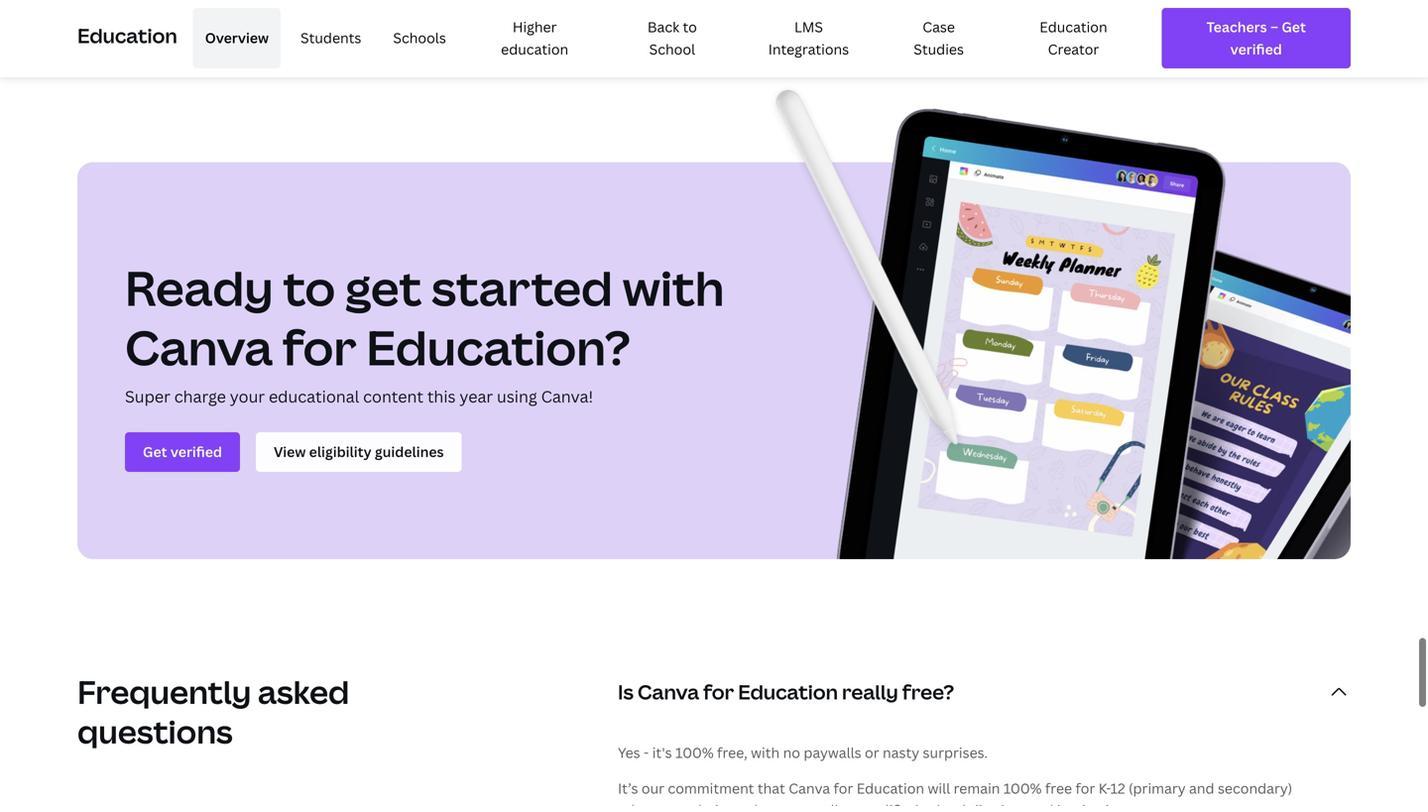 Task type: describe. For each thing, give the bounding box(es) containing it.
case
[[923, 17, 955, 36]]

higher education link
[[466, 8, 603, 68]]

for inside ready to get started with canva for education? super charge your educational content this year using canva!
[[283, 314, 356, 379]]

questions
[[77, 710, 233, 753]]

districts
[[970, 801, 1025, 806]]

that
[[758, 779, 785, 798]]

education creator link
[[1001, 8, 1146, 68]]

education element
[[77, 0, 1351, 76]]

schools link
[[381, 8, 458, 68]]

remain
[[954, 779, 1000, 798]]

education?
[[366, 314, 630, 379]]

case studies link
[[884, 8, 993, 68]]

asked
[[258, 670, 349, 713]]

yes
[[618, 743, 640, 762]]

nasty
[[883, 743, 919, 762]]

1 vertical spatial and
[[1028, 801, 1054, 806]]

canva inside ready to get started with canva for education? super charge your educational content this year using canva!
[[125, 314, 273, 379]]

lms integrations
[[768, 17, 849, 58]]

school
[[649, 40, 695, 58]]

with inside ready to get started with canva for education? super charge your educational content this year using canva!
[[623, 255, 724, 320]]

no
[[783, 743, 800, 762]]

frequently
[[77, 670, 251, 713]]

students
[[301, 28, 361, 47]]

canva!
[[541, 386, 593, 407]]

well
[[812, 801, 839, 806]]

to for school
[[683, 17, 697, 36]]

education inside dropdown button
[[738, 678, 838, 705]]

creator
[[1048, 40, 1099, 58]]

-
[[644, 743, 649, 762]]

2 as from the left
[[842, 801, 857, 806]]

using
[[497, 386, 537, 407]]

canva inside it's our commitment that canva for education will remain 100% free for k-12 (primary and secondary) educators, their students, as well as qualified school districts and institutions.
[[789, 779, 830, 798]]

overview link
[[193, 8, 281, 68]]

0 horizontal spatial 100%
[[675, 743, 714, 762]]

their
[[693, 801, 724, 806]]

our
[[642, 779, 664, 798]]

commitment
[[668, 779, 754, 798]]

studies
[[914, 40, 964, 58]]

it's
[[652, 743, 672, 762]]

ready
[[125, 255, 273, 320]]

get
[[345, 255, 422, 320]]

to for get
[[283, 255, 335, 320]]

is canva for education really free? button
[[618, 656, 1351, 728]]

educators,
[[618, 801, 689, 806]]

school
[[922, 801, 966, 806]]

free?
[[902, 678, 954, 705]]

lms integrations link
[[741, 8, 876, 68]]

schools
[[393, 28, 446, 47]]

integrations
[[768, 40, 849, 58]]

free,
[[717, 743, 747, 762]]

super
[[125, 386, 170, 407]]



Task type: locate. For each thing, give the bounding box(es) containing it.
charge
[[174, 386, 226, 407]]

case studies
[[914, 17, 964, 58]]

1 horizontal spatial canva
[[638, 678, 699, 705]]

for up free,
[[703, 678, 734, 705]]

canva on tablets image
[[77, 83, 1351, 559]]

100% up districts
[[1003, 779, 1042, 798]]

0 horizontal spatial canva
[[125, 314, 273, 379]]

surprises.
[[923, 743, 988, 762]]

canva right is
[[638, 678, 699, 705]]

0 vertical spatial and
[[1189, 779, 1214, 798]]

1 horizontal spatial to
[[683, 17, 697, 36]]

100% right it's
[[675, 743, 714, 762]]

1 vertical spatial canva
[[638, 678, 699, 705]]

to right back on the left of page
[[683, 17, 697, 36]]

menu bar inside education element
[[185, 8, 1146, 68]]

paywalls
[[804, 743, 861, 762]]

frequently asked questions
[[77, 670, 349, 753]]

menu bar
[[185, 8, 1146, 68]]

100%
[[675, 743, 714, 762], [1003, 779, 1042, 798]]

1 horizontal spatial as
[[842, 801, 857, 806]]

students link
[[289, 8, 373, 68]]

education inside it's our commitment that canva for education will remain 100% free for k-12 (primary and secondary) educators, their students, as well as qualified school districts and institutions.
[[857, 779, 924, 798]]

for inside dropdown button
[[703, 678, 734, 705]]

canva up well
[[789, 779, 830, 798]]

for up educational
[[283, 314, 356, 379]]

canva inside dropdown button
[[638, 678, 699, 705]]

back to school link
[[611, 8, 733, 68]]

back to school
[[647, 17, 697, 58]]

and down free at right bottom
[[1028, 801, 1054, 806]]

canva up charge
[[125, 314, 273, 379]]

1 vertical spatial to
[[283, 255, 335, 320]]

higher
[[513, 17, 557, 36]]

k-
[[1099, 779, 1110, 798]]

0 horizontal spatial with
[[623, 255, 724, 320]]

1 horizontal spatial 100%
[[1003, 779, 1042, 798]]

12
[[1110, 779, 1125, 798]]

for
[[283, 314, 356, 379], [703, 678, 734, 705], [833, 779, 853, 798], [1075, 779, 1095, 798]]

this
[[427, 386, 456, 407]]

it's
[[618, 779, 638, 798]]

free
[[1045, 779, 1072, 798]]

lms
[[794, 17, 823, 36]]

institutions.
[[1057, 801, 1137, 806]]

1 vertical spatial with
[[751, 743, 780, 762]]

0 vertical spatial with
[[623, 255, 724, 320]]

yes - it's 100% free, with no paywalls or nasty surprises.
[[618, 743, 988, 762]]

your
[[230, 386, 265, 407]]

education inside menu bar
[[1040, 17, 1107, 36]]

qualified
[[860, 801, 919, 806]]

for left k-
[[1075, 779, 1095, 798]]

or
[[865, 743, 879, 762]]

0 vertical spatial canva
[[125, 314, 273, 379]]

education
[[1040, 17, 1107, 36], [77, 22, 177, 49], [738, 678, 838, 705], [857, 779, 924, 798]]

0 vertical spatial to
[[683, 17, 697, 36]]

for up well
[[833, 779, 853, 798]]

canva
[[125, 314, 273, 379], [638, 678, 699, 705], [789, 779, 830, 798]]

with
[[623, 255, 724, 320], [751, 743, 780, 762]]

will
[[928, 779, 950, 798]]

0 horizontal spatial and
[[1028, 801, 1054, 806]]

is
[[618, 678, 634, 705]]

education creator
[[1040, 17, 1107, 58]]

as right well
[[842, 801, 857, 806]]

100% inside it's our commitment that canva for education will remain 100% free for k-12 (primary and secondary) educators, their students, as well as qualified school districts and institutions.
[[1003, 779, 1042, 798]]

1 vertical spatial 100%
[[1003, 779, 1042, 798]]

ready to get started with canva for education? super charge your educational content this year using canva!
[[125, 255, 724, 407]]

year
[[460, 386, 493, 407]]

started
[[431, 255, 613, 320]]

to left the get
[[283, 255, 335, 320]]

and right the (primary
[[1189, 779, 1214, 798]]

0 horizontal spatial as
[[794, 801, 809, 806]]

menu bar containing higher education
[[185, 8, 1146, 68]]

educational
[[269, 386, 359, 407]]

content
[[363, 386, 423, 407]]

2 horizontal spatial canva
[[789, 779, 830, 798]]

and
[[1189, 779, 1214, 798], [1028, 801, 1054, 806]]

is canva for education really free?
[[618, 678, 954, 705]]

2 vertical spatial canva
[[789, 779, 830, 798]]

as left well
[[794, 801, 809, 806]]

0 horizontal spatial to
[[283, 255, 335, 320]]

teachers – get verified image
[[1180, 16, 1333, 60]]

1 as from the left
[[794, 801, 809, 806]]

1 horizontal spatial with
[[751, 743, 780, 762]]

(primary
[[1129, 779, 1186, 798]]

to
[[683, 17, 697, 36], [283, 255, 335, 320]]

higher education
[[501, 17, 568, 58]]

as
[[794, 801, 809, 806], [842, 801, 857, 806]]

education
[[501, 40, 568, 58]]

to inside back to school
[[683, 17, 697, 36]]

back
[[647, 17, 679, 36]]

to inside ready to get started with canva for education? super charge your educational content this year using canva!
[[283, 255, 335, 320]]

1 horizontal spatial and
[[1189, 779, 1214, 798]]

students,
[[728, 801, 790, 806]]

secondary)
[[1218, 779, 1292, 798]]

really
[[842, 678, 898, 705]]

0 vertical spatial 100%
[[675, 743, 714, 762]]

it's our commitment that canva for education will remain 100% free for k-12 (primary and secondary) educators, their students, as well as qualified school districts and institutions.
[[618, 779, 1292, 806]]

overview
[[205, 28, 269, 47]]



Task type: vqa. For each thing, say whether or not it's contained in the screenshot.
leftmost design
no



